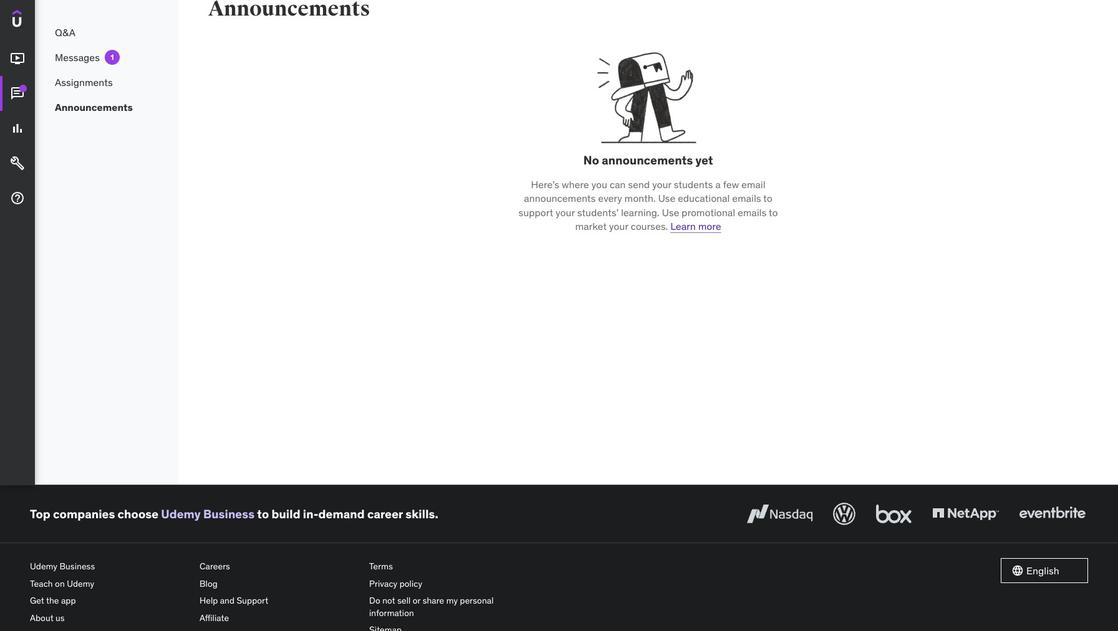 Task type: describe. For each thing, give the bounding box(es) containing it.
students'
[[577, 206, 619, 219]]

learn
[[671, 220, 696, 233]]

information
[[369, 608, 414, 619]]

0 vertical spatial emails
[[732, 192, 761, 205]]

announcements
[[55, 101, 133, 113]]

teach on udemy link
[[30, 576, 190, 593]]

1 horizontal spatial announcements
[[602, 153, 693, 168]]

privacy
[[369, 578, 397, 590]]

yet
[[696, 153, 713, 168]]

1 vertical spatial emails
[[738, 206, 767, 219]]

more
[[698, 220, 721, 233]]

here's where you can send your students a few email announcements every month. use educational emails to support your students' learning. use promotional emails to market your courses.
[[519, 178, 778, 233]]

demand
[[318, 507, 365, 522]]

support
[[237, 596, 268, 607]]

4 medium image from the top
[[10, 191, 25, 206]]

affiliate
[[200, 613, 229, 624]]

the
[[46, 596, 59, 607]]

in-
[[303, 507, 318, 522]]

small image
[[1012, 565, 1024, 577]]

no
[[583, 153, 599, 168]]

assignments link
[[35, 70, 178, 95]]

top companies choose udemy business to build in-demand career skills.
[[30, 507, 438, 522]]

help
[[200, 596, 218, 607]]

messages
[[55, 51, 100, 63]]

learn more link
[[671, 220, 721, 233]]

careers link
[[200, 559, 359, 576]]

a
[[715, 178, 721, 191]]

business inside udemy business teach on udemy get the app about us
[[60, 561, 95, 572]]

month.
[[625, 192, 656, 205]]

1 horizontal spatial udemy
[[67, 578, 94, 590]]

terms link
[[369, 559, 529, 576]]

blog
[[200, 578, 218, 590]]

every
[[598, 192, 622, 205]]

career
[[367, 507, 403, 522]]

english button
[[1001, 559, 1088, 584]]

terms privacy policy do not sell or share my personal information
[[369, 561, 494, 619]]

send
[[628, 178, 650, 191]]

about us link
[[30, 610, 190, 628]]

2 medium image from the top
[[10, 121, 25, 136]]

udemy business teach on udemy get the app about us
[[30, 561, 95, 624]]

here's
[[531, 178, 559, 191]]

no announcements yet
[[583, 153, 713, 168]]

us
[[56, 613, 65, 624]]

blog link
[[200, 576, 359, 593]]

on
[[55, 578, 65, 590]]

3 medium image from the top
[[10, 156, 25, 171]]

support
[[519, 206, 553, 219]]

share
[[423, 596, 444, 607]]

market
[[575, 220, 607, 233]]

2 vertical spatial to
[[257, 507, 269, 522]]

medium image
[[10, 86, 25, 101]]

or
[[413, 596, 421, 607]]

1 horizontal spatial business
[[203, 507, 255, 522]]

build
[[272, 507, 300, 522]]



Task type: locate. For each thing, give the bounding box(es) containing it.
privacy policy link
[[369, 576, 529, 593]]

get the app link
[[30, 593, 190, 610]]

top
[[30, 507, 50, 522]]

and
[[220, 596, 235, 607]]

medium image
[[10, 51, 25, 66], [10, 121, 25, 136], [10, 156, 25, 171], [10, 191, 25, 206]]

udemy business link
[[161, 507, 255, 522], [30, 559, 190, 576]]

0 vertical spatial announcements
[[602, 153, 693, 168]]

policy
[[400, 578, 422, 590]]

your right 'send'
[[652, 178, 671, 191]]

0 horizontal spatial your
[[556, 206, 575, 219]]

0 vertical spatial your
[[652, 178, 671, 191]]

use up 'learn'
[[662, 206, 679, 219]]

companies
[[53, 507, 115, 522]]

emails
[[732, 192, 761, 205], [738, 206, 767, 219]]

udemy business link up get the app 'link'
[[30, 559, 190, 576]]

1 vertical spatial announcements
[[524, 192, 596, 205]]

careers blog help and support affiliate
[[200, 561, 268, 624]]

affiliate link
[[200, 610, 359, 628]]

learn more
[[671, 220, 721, 233]]

box image
[[873, 501, 915, 528]]

learning.
[[621, 206, 660, 219]]

2 horizontal spatial udemy
[[161, 507, 201, 522]]

0 horizontal spatial announcements
[[524, 192, 596, 205]]

english
[[1027, 565, 1059, 577]]

volkswagen image
[[831, 501, 858, 528]]

1 vertical spatial udemy business link
[[30, 559, 190, 576]]

0 vertical spatial udemy business link
[[161, 507, 255, 522]]

where
[[562, 178, 589, 191]]

q&a
[[55, 26, 75, 39]]

udemy right the on
[[67, 578, 94, 590]]

your
[[652, 178, 671, 191], [556, 206, 575, 219], [609, 220, 628, 233]]

announcements up 'send'
[[602, 153, 693, 168]]

udemy
[[161, 507, 201, 522], [30, 561, 57, 572], [67, 578, 94, 590]]

to
[[763, 192, 772, 205], [769, 206, 778, 219], [257, 507, 269, 522]]

2 horizontal spatial your
[[652, 178, 671, 191]]

use right month.
[[658, 192, 676, 205]]

1 vertical spatial your
[[556, 206, 575, 219]]

1 horizontal spatial your
[[609, 220, 628, 233]]

can
[[610, 178, 626, 191]]

1 vertical spatial business
[[60, 561, 95, 572]]

email
[[741, 178, 766, 191]]

business up careers
[[203, 507, 255, 522]]

courses.
[[631, 220, 668, 233]]

students
[[674, 178, 713, 191]]

promotional
[[682, 206, 735, 219]]

your right support
[[556, 206, 575, 219]]

eventbrite image
[[1017, 501, 1088, 528]]

netapp image
[[930, 501, 1002, 528]]

sell
[[397, 596, 411, 607]]

business
[[203, 507, 255, 522], [60, 561, 95, 572]]

announcements
[[602, 153, 693, 168], [524, 192, 596, 205]]

terms
[[369, 561, 393, 572]]

2 vertical spatial your
[[609, 220, 628, 233]]

assignments
[[55, 76, 113, 88]]

0 horizontal spatial udemy
[[30, 561, 57, 572]]

announcements down here's
[[524, 192, 596, 205]]

2 vertical spatial udemy
[[67, 578, 94, 590]]

my
[[446, 596, 458, 607]]

0 vertical spatial business
[[203, 507, 255, 522]]

your down 'students''
[[609, 220, 628, 233]]

about
[[30, 613, 53, 624]]

few
[[723, 178, 739, 191]]

do
[[369, 596, 380, 607]]

0 horizontal spatial business
[[60, 561, 95, 572]]

educational
[[678, 192, 730, 205]]

1
[[111, 52, 114, 62]]

you
[[592, 178, 607, 191]]

business up the on
[[60, 561, 95, 572]]

use
[[658, 192, 676, 205], [662, 206, 679, 219]]

help and support link
[[200, 593, 359, 610]]

choose
[[118, 507, 158, 522]]

personal
[[460, 596, 494, 607]]

not
[[382, 596, 395, 607]]

nasdaq image
[[744, 501, 816, 528]]

careers
[[200, 561, 230, 572]]

q&a link
[[35, 20, 178, 45]]

udemy right the choose
[[161, 507, 201, 522]]

announcements link
[[35, 95, 178, 120]]

skills.
[[406, 507, 438, 522]]

0 vertical spatial use
[[658, 192, 676, 205]]

1 medium image from the top
[[10, 51, 25, 66]]

1 vertical spatial udemy
[[30, 561, 57, 572]]

udemy business link up careers
[[161, 507, 255, 522]]

udemy up teach
[[30, 561, 57, 572]]

announcements inside "here's where you can send your students a few email announcements every month. use educational emails to support your students' learning. use promotional emails to market your courses."
[[524, 192, 596, 205]]

0 vertical spatial to
[[763, 192, 772, 205]]

0 vertical spatial udemy
[[161, 507, 201, 522]]

udemy image
[[12, 10, 69, 31]]

1 vertical spatial use
[[662, 206, 679, 219]]

get
[[30, 596, 44, 607]]

app
[[61, 596, 76, 607]]

1 vertical spatial to
[[769, 206, 778, 219]]

teach
[[30, 578, 53, 590]]

do not sell or share my personal information button
[[369, 593, 529, 623]]



Task type: vqa. For each thing, say whether or not it's contained in the screenshot.
xsmall icon inside the Industry link
no



